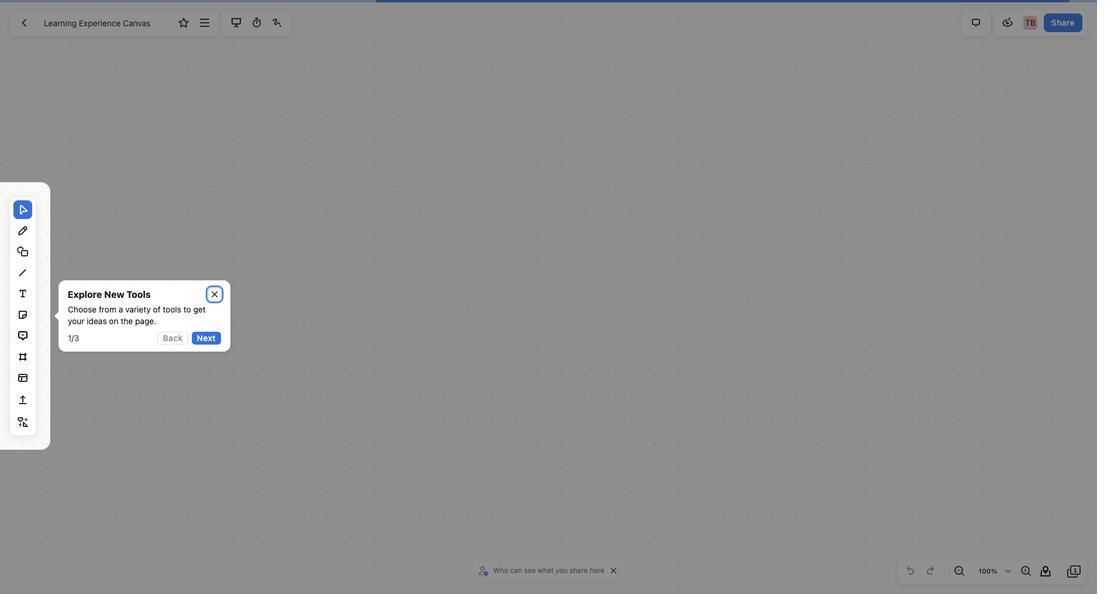 Task type: describe. For each thing, give the bounding box(es) containing it.
upload image
[[16, 394, 30, 408]]

explore new tools tooltip
[[50, 281, 230, 352]]

page.
[[135, 316, 156, 326]]

zoom in image
[[1019, 565, 1033, 579]]

next
[[197, 333, 216, 343]]

star this whiteboard image
[[177, 16, 191, 30]]

share
[[570, 567, 588, 575]]

tools
[[127, 290, 151, 300]]

tb
[[1025, 18, 1036, 27]]

Document name text field
[[35, 13, 173, 32]]

variety
[[125, 305, 151, 315]]

explore new tools
[[68, 290, 151, 300]]

who
[[493, 567, 508, 575]]

the
[[121, 316, 133, 326]]

on
[[109, 316, 118, 326]]

templates image
[[16, 371, 30, 385]]

who can see what you share here
[[493, 567, 605, 575]]

all eyes on me image
[[1001, 16, 1015, 30]]

who can see what you share here button
[[477, 563, 607, 580]]

tools
[[163, 305, 181, 315]]

can
[[510, 567, 522, 575]]

pages image
[[1067, 565, 1081, 579]]

timer image
[[250, 16, 264, 30]]

you
[[556, 567, 568, 575]]

explore
[[68, 290, 102, 300]]

what
[[538, 567, 554, 575]]

/
[[72, 333, 74, 343]]

share
[[1051, 17, 1075, 27]]

laser image
[[270, 16, 284, 30]]

more tools image
[[16, 416, 30, 430]]

tb button
[[1021, 13, 1040, 32]]

3
[[74, 333, 79, 343]]

comment panel image
[[969, 16, 983, 30]]

from
[[99, 305, 116, 315]]



Task type: vqa. For each thing, say whether or not it's contained in the screenshot.
Footer
no



Task type: locate. For each thing, give the bounding box(es) containing it.
1 / 3
[[68, 333, 79, 343]]

ideas
[[87, 316, 107, 326]]

a
[[119, 305, 123, 315]]

of
[[153, 305, 161, 315]]

explore new tools element
[[68, 288, 151, 302]]

dashboard image
[[17, 16, 31, 30]]

here
[[590, 567, 605, 575]]

100 %
[[979, 568, 998, 575]]

1
[[68, 333, 72, 343]]

see
[[524, 567, 536, 575]]

choose
[[68, 305, 97, 315]]

to
[[183, 305, 191, 315]]

new
[[104, 290, 124, 300]]

present image
[[229, 16, 243, 30]]

more options image
[[197, 16, 211, 30]]

progress bar
[[0, 0, 1097, 2]]

choose from a variety of tools to get your ideas on the page. element
[[68, 304, 221, 328]]

%
[[991, 568, 998, 575]]

100
[[979, 568, 991, 575]]

choose from a variety of tools to get your ideas on the page.
[[68, 305, 206, 326]]

get
[[193, 305, 206, 315]]

your
[[68, 316, 85, 326]]

zoom out image
[[952, 565, 966, 579]]

next button
[[192, 332, 221, 345]]

share button
[[1044, 13, 1083, 32]]



